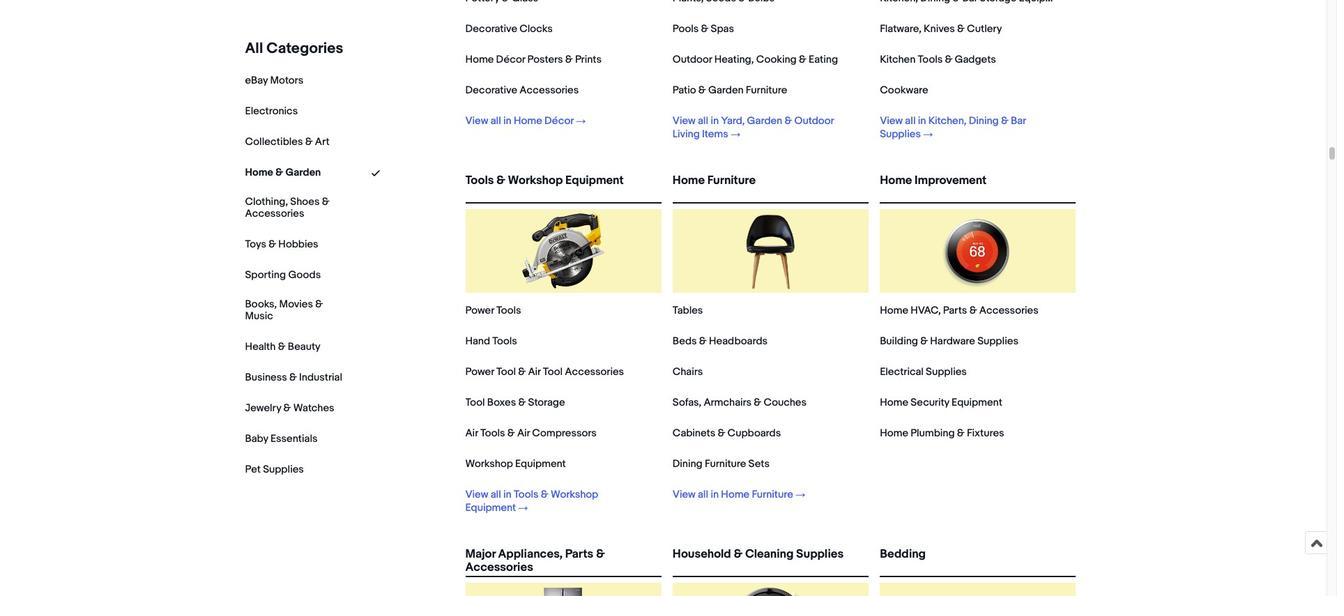 Task type: vqa. For each thing, say whether or not it's contained in the screenshot.
'all' associated with Cookware
yes



Task type: locate. For each thing, give the bounding box(es) containing it.
tool left boxes
[[466, 396, 485, 409]]

home
[[466, 53, 494, 66], [514, 114, 543, 128], [245, 166, 273, 179], [673, 174, 705, 188], [880, 174, 913, 188], [880, 304, 909, 317], [880, 396, 909, 409], [880, 427, 909, 440], [721, 488, 750, 501]]

major
[[466, 548, 496, 561]]

health
[[245, 340, 276, 353]]

décor down decorative clocks link
[[496, 53, 525, 66]]

decorative for decorative accessories
[[466, 84, 518, 97]]

view inside view all in tools & workshop equipment
[[466, 488, 489, 501]]

furniture down cabinets & cupboards link
[[705, 458, 747, 471]]

dining
[[969, 114, 999, 128], [673, 458, 703, 471]]

1 horizontal spatial outdoor
[[795, 114, 834, 128]]

power for power tool & air tool accessories
[[466, 365, 494, 379]]

sporting
[[245, 268, 286, 282]]

view down cookware link
[[880, 114, 903, 128]]

parts up major appliances, parts & accessories image
[[565, 548, 594, 561]]

& right shoes
[[322, 195, 330, 209]]

view all in home furniture
[[673, 488, 794, 501]]

workshop equipment link
[[466, 458, 566, 471]]

home left plumbing on the right bottom
[[880, 427, 909, 440]]

view down workshop equipment link
[[466, 488, 489, 501]]

in inside view all in kitchen, dining & bar supplies
[[918, 114, 927, 128]]

& right knives
[[958, 22, 965, 36]]

2 horizontal spatial tool
[[543, 365, 563, 379]]

collectibles & art link
[[245, 135, 330, 149]]

0 vertical spatial dining
[[969, 114, 999, 128]]

decorative clocks link
[[466, 22, 553, 36]]

air up storage
[[528, 365, 541, 379]]

accessories inside clothing, shoes & accessories
[[245, 207, 304, 220]]

& up major appliances, parts & accessories image
[[596, 548, 605, 561]]

2 vertical spatial garden
[[286, 166, 321, 179]]

in for cookware
[[918, 114, 927, 128]]

in down the "decorative accessories"
[[504, 114, 512, 128]]

improvement
[[915, 174, 987, 188]]

& up the hardware
[[970, 304, 977, 317]]

home & garden
[[245, 166, 321, 179]]

tool up storage
[[543, 365, 563, 379]]

collectibles & art
[[245, 135, 330, 149]]

view down dining furniture sets link
[[673, 488, 696, 501]]

collectibles
[[245, 135, 303, 149]]

cleaning
[[746, 548, 794, 561]]

kitchen tools & gadgets link
[[880, 53, 997, 66]]

1 vertical spatial garden
[[747, 114, 783, 128]]

workshop down air tools & air compressors link
[[466, 458, 513, 471]]

sporting goods
[[245, 268, 321, 282]]

& up "tool boxes & storage" link
[[518, 365, 526, 379]]

beauty
[[288, 340, 321, 353]]

& right yard,
[[785, 114, 793, 128]]

tools for kitchen
[[918, 53, 943, 66]]

decorative up view all in home décor
[[466, 84, 518, 97]]

building & hardware supplies link
[[880, 335, 1019, 348]]

view for view all in home décor
[[466, 114, 489, 128]]

in left yard,
[[711, 114, 719, 128]]

1 power from the top
[[466, 304, 494, 317]]

1 decorative from the top
[[466, 22, 518, 36]]

chairs
[[673, 365, 703, 379]]

sets
[[749, 458, 770, 471]]

compressors
[[532, 427, 597, 440]]

furniture
[[746, 84, 788, 97], [708, 174, 756, 188], [705, 458, 747, 471], [752, 488, 794, 501]]

2 power from the top
[[466, 365, 494, 379]]

outdoor heating, cooking & eating link
[[673, 53, 838, 66]]

parts right hvac,
[[944, 304, 968, 317]]

2 vertical spatial workshop
[[551, 488, 599, 501]]

&
[[701, 22, 709, 36], [958, 22, 965, 36], [566, 53, 573, 66], [799, 53, 807, 66], [945, 53, 953, 66], [699, 84, 706, 97], [785, 114, 793, 128], [1002, 114, 1009, 128], [305, 135, 313, 149], [276, 166, 283, 179], [497, 174, 506, 188], [322, 195, 330, 209], [269, 238, 276, 251], [315, 298, 323, 311], [970, 304, 977, 317], [699, 335, 707, 348], [921, 335, 928, 348], [278, 340, 286, 353], [518, 365, 526, 379], [289, 371, 297, 384], [519, 396, 526, 409], [754, 396, 762, 409], [284, 401, 291, 415], [508, 427, 515, 440], [718, 427, 726, 440], [957, 427, 965, 440], [541, 488, 549, 501], [596, 548, 605, 561], [734, 548, 743, 561]]

bedding image
[[937, 583, 1020, 596]]

equipment inside view all in tools & workshop equipment
[[466, 501, 516, 515]]

books,
[[245, 298, 277, 311]]

tool up boxes
[[497, 365, 516, 379]]

home left the improvement on the right of page
[[880, 174, 913, 188]]

outdoor heating, cooking & eating
[[673, 53, 838, 66]]

baby essentials
[[245, 432, 318, 445]]

home down the "decorative accessories"
[[514, 114, 543, 128]]

1 horizontal spatial parts
[[944, 304, 968, 317]]

home down decorative clocks
[[466, 53, 494, 66]]

view all in yard, garden & outdoor living items link
[[673, 114, 850, 141]]

home for home hvac, parts & accessories
[[880, 304, 909, 317]]

accessories up major appliances, parts & accessories image
[[466, 561, 533, 575]]

hvac,
[[911, 304, 941, 317]]

0 vertical spatial décor
[[496, 53, 525, 66]]

home down dining furniture sets
[[721, 488, 750, 501]]

& inside major appliances, parts & accessories
[[596, 548, 605, 561]]

& right movies
[[315, 298, 323, 311]]

in down the workshop equipment
[[504, 488, 512, 501]]

all down workshop equipment link
[[491, 488, 501, 501]]

& right health
[[278, 340, 286, 353]]

& right boxes
[[519, 396, 526, 409]]

& left the prints
[[566, 53, 573, 66]]

tool
[[497, 365, 516, 379], [543, 365, 563, 379], [466, 396, 485, 409]]

dining furniture sets
[[673, 458, 770, 471]]

categories
[[267, 40, 344, 58]]

in inside view all in yard, garden & outdoor living items
[[711, 114, 719, 128]]

view down decorative accessories link
[[466, 114, 489, 128]]

cookware link
[[880, 84, 929, 97]]

1 horizontal spatial dining
[[969, 114, 999, 128]]

& left art
[[305, 135, 313, 149]]

& down collectibles
[[276, 166, 283, 179]]

jewelry
[[245, 401, 281, 415]]

0 horizontal spatial outdoor
[[673, 53, 712, 66]]

air tools & air compressors
[[466, 427, 597, 440]]

2 decorative from the top
[[466, 84, 518, 97]]

0 horizontal spatial tool
[[466, 396, 485, 409]]

accessories up toys & hobbies link
[[245, 207, 304, 220]]

1 vertical spatial décor
[[545, 114, 574, 128]]

power up hand
[[466, 304, 494, 317]]

electronics
[[245, 105, 298, 118]]

home for home security equipment
[[880, 396, 909, 409]]

garden up shoes
[[286, 166, 321, 179]]

workshop inside view all in tools & workshop equipment
[[551, 488, 599, 501]]

1 vertical spatial power
[[466, 365, 494, 379]]

dining down cabinets at the bottom right of the page
[[673, 458, 703, 471]]

2 horizontal spatial garden
[[747, 114, 783, 128]]

& right 'beds'
[[699, 335, 707, 348]]

patio & garden furniture link
[[673, 84, 788, 97]]

air for tool
[[528, 365, 541, 379]]

view all in home furniture link
[[673, 488, 806, 501]]

kitchen
[[880, 53, 916, 66]]

home up clothing,
[[245, 166, 273, 179]]

dining left bar
[[969, 114, 999, 128]]

jewelry & watches link
[[245, 401, 335, 415]]

0 vertical spatial outdoor
[[673, 53, 712, 66]]

all down decorative accessories link
[[491, 114, 501, 128]]

1 horizontal spatial décor
[[545, 114, 574, 128]]

view
[[466, 114, 489, 128], [673, 114, 696, 128], [880, 114, 903, 128], [466, 488, 489, 501], [673, 488, 696, 501]]

0 vertical spatial power
[[466, 304, 494, 317]]

0 vertical spatial decorative
[[466, 22, 518, 36]]

1 vertical spatial decorative
[[466, 84, 518, 97]]

all left yard,
[[698, 114, 709, 128]]

workshop down view all in home décor link
[[508, 174, 563, 188]]

power
[[466, 304, 494, 317], [466, 365, 494, 379]]

posters
[[528, 53, 563, 66]]

& right business
[[289, 371, 297, 384]]

pet supplies
[[245, 463, 304, 476]]

& right jewelry on the left bottom of page
[[284, 401, 291, 415]]

baby essentials link
[[245, 432, 318, 445]]

view inside view all in yard, garden & outdoor living items
[[673, 114, 696, 128]]

all inside view all in kitchen, dining & bar supplies
[[906, 114, 916, 128]]

supplies down cookware link
[[880, 128, 921, 141]]

home furniture image
[[729, 209, 813, 293]]

workshop down compressors
[[551, 488, 599, 501]]

& left the couches
[[754, 396, 762, 409]]

garden up yard,
[[709, 84, 744, 97]]

dining inside view all in kitchen, dining & bar supplies
[[969, 114, 999, 128]]

furniture down sets
[[752, 488, 794, 501]]

decorative left the clocks
[[466, 22, 518, 36]]

electrical
[[880, 365, 924, 379]]

all down cookware link
[[906, 114, 916, 128]]

1 vertical spatial parts
[[565, 548, 594, 561]]

household & cleaning supplies image
[[729, 583, 813, 596]]

in down dining furniture sets
[[711, 488, 719, 501]]

tools
[[918, 53, 943, 66], [466, 174, 494, 188], [497, 304, 521, 317], [493, 335, 517, 348], [481, 427, 505, 440], [514, 488, 539, 501]]

gadgets
[[955, 53, 997, 66]]

industrial
[[299, 371, 342, 384]]

tools inside view all in tools & workshop equipment
[[514, 488, 539, 501]]

power down hand
[[466, 365, 494, 379]]

home security equipment link
[[880, 396, 1003, 409]]

in
[[504, 114, 512, 128], [711, 114, 719, 128], [918, 114, 927, 128], [504, 488, 512, 501], [711, 488, 719, 501]]

1 vertical spatial outdoor
[[795, 114, 834, 128]]

hand tools
[[466, 335, 517, 348]]

& down the workshop equipment
[[541, 488, 549, 501]]

watches
[[293, 401, 335, 415]]

décor down decorative accessories link
[[545, 114, 574, 128]]

flatware, knives & cutlery
[[880, 22, 1003, 36]]

armchairs
[[704, 396, 752, 409]]

all inside view all in yard, garden & outdoor living items
[[698, 114, 709, 128]]

& right cabinets at the bottom right of the page
[[718, 427, 726, 440]]

pet supplies link
[[245, 463, 304, 476]]

parts inside major appliances, parts & accessories
[[565, 548, 594, 561]]

home down electrical
[[880, 396, 909, 409]]

& down tool boxes & storage
[[508, 427, 515, 440]]

outdoor down eating
[[795, 114, 834, 128]]

0 horizontal spatial garden
[[286, 166, 321, 179]]

toys & hobbies
[[245, 238, 318, 251]]

in left kitchen,
[[918, 114, 927, 128]]

0 vertical spatial garden
[[709, 84, 744, 97]]

& down view all in home décor
[[497, 174, 506, 188]]

1 vertical spatial dining
[[673, 458, 703, 471]]

boxes
[[487, 396, 516, 409]]

0 vertical spatial parts
[[944, 304, 968, 317]]

1 horizontal spatial garden
[[709, 84, 744, 97]]

flatware,
[[880, 22, 922, 36]]

cooking
[[757, 53, 797, 66]]

air
[[528, 365, 541, 379], [466, 427, 478, 440], [517, 427, 530, 440]]

pools
[[673, 22, 699, 36]]

accessories down posters
[[520, 84, 579, 97]]

air up workshop equipment link
[[517, 427, 530, 440]]

furniture down items
[[708, 174, 756, 188]]

0 horizontal spatial parts
[[565, 548, 594, 561]]

& left eating
[[799, 53, 807, 66]]

home up building
[[880, 304, 909, 317]]

garden right yard,
[[747, 114, 783, 128]]

supplies down building & hardware supplies
[[926, 365, 967, 379]]

accessories
[[520, 84, 579, 97], [245, 207, 304, 220], [980, 304, 1039, 317], [565, 365, 624, 379], [466, 561, 533, 575]]

view down patio
[[673, 114, 696, 128]]

home down 'living'
[[673, 174, 705, 188]]

outdoor down pools
[[673, 53, 712, 66]]

electrical supplies link
[[880, 365, 967, 379]]

home improvement image
[[937, 209, 1020, 293]]

& left bar
[[1002, 114, 1009, 128]]

garden for cooking
[[709, 84, 744, 97]]

home for home décor posters & prints
[[466, 53, 494, 66]]

view inside view all in kitchen, dining & bar supplies
[[880, 114, 903, 128]]

music
[[245, 309, 273, 323]]

parts for appliances,
[[565, 548, 594, 561]]

power for power tools
[[466, 304, 494, 317]]

garden inside view all in yard, garden & outdoor living items
[[747, 114, 783, 128]]

all categories
[[245, 40, 344, 58]]

view for view all in home furniture
[[673, 488, 696, 501]]

pools & spas
[[673, 22, 734, 36]]



Task type: describe. For each thing, give the bounding box(es) containing it.
cabinets & cupboards link
[[673, 427, 781, 440]]

parts for hvac,
[[944, 304, 968, 317]]

clothing,
[[245, 195, 288, 209]]

decorative for decorative clocks
[[466, 22, 518, 36]]

view all in kitchen, dining & bar supplies
[[880, 114, 1026, 141]]

accessories inside major appliances, parts & accessories
[[466, 561, 533, 575]]

& left cleaning
[[734, 548, 743, 561]]

& left spas
[[701, 22, 709, 36]]

& inside view all in kitchen, dining & bar supplies
[[1002, 114, 1009, 128]]

tools & workshop equipment link
[[466, 174, 662, 199]]

view for view all in kitchen, dining & bar supplies
[[880, 114, 903, 128]]

goods
[[288, 268, 321, 282]]

tables link
[[673, 304, 703, 317]]

essentials
[[271, 432, 318, 445]]

health & beauty link
[[245, 340, 321, 353]]

& right patio
[[699, 84, 706, 97]]

cabinets & cupboards
[[673, 427, 781, 440]]

clothing, shoes & accessories
[[245, 195, 330, 220]]

major appliances, parts & accessories link
[[466, 548, 662, 575]]

view all in home décor link
[[466, 114, 586, 128]]

view for view all in yard, garden & outdoor living items
[[673, 114, 696, 128]]

view all in home décor
[[466, 114, 574, 128]]

all down dining furniture sets link
[[698, 488, 709, 501]]

business
[[245, 371, 287, 384]]

supplies right pet
[[263, 463, 304, 476]]

items
[[702, 128, 729, 141]]

storage
[[528, 396, 565, 409]]

& left gadgets
[[945, 53, 953, 66]]

outdoor inside view all in yard, garden & outdoor living items
[[795, 114, 834, 128]]

heating,
[[715, 53, 754, 66]]

furniture down cooking
[[746, 84, 788, 97]]

toys
[[245, 238, 266, 251]]

& inside books, movies & music
[[315, 298, 323, 311]]

home plumbing & fixtures link
[[880, 427, 1005, 440]]

electronics link
[[245, 105, 298, 118]]

accessories up storage
[[565, 365, 624, 379]]

0 vertical spatial workshop
[[508, 174, 563, 188]]

1 horizontal spatial tool
[[497, 365, 516, 379]]

sporting goods link
[[245, 268, 321, 282]]

couches
[[764, 396, 807, 409]]

power tool & air tool accessories
[[466, 365, 624, 379]]

power tool & air tool accessories link
[[466, 365, 624, 379]]

home for home furniture
[[673, 174, 705, 188]]

air for tools
[[517, 427, 530, 440]]

in inside view all in tools & workshop equipment
[[504, 488, 512, 501]]

decorative clocks
[[466, 22, 553, 36]]

bedding
[[880, 548, 926, 561]]

knives
[[924, 22, 955, 36]]

beds & headboards link
[[673, 335, 768, 348]]

home security equipment
[[880, 396, 1003, 409]]

view all in yard, garden & outdoor living items
[[673, 114, 834, 141]]

cupboards
[[728, 427, 781, 440]]

0 horizontal spatial dining
[[673, 458, 703, 471]]

hand tools link
[[466, 335, 517, 348]]

view for view all in tools & workshop equipment
[[466, 488, 489, 501]]

building
[[880, 335, 919, 348]]

power tools link
[[466, 304, 521, 317]]

ebay
[[245, 74, 268, 87]]

tools & workshop equipment
[[466, 174, 624, 188]]

in for patio & garden furniture
[[711, 114, 719, 128]]

tools & workshop equipment image
[[522, 209, 606, 293]]

movies
[[279, 298, 313, 311]]

supplies right cleaning
[[797, 548, 844, 561]]

security
[[911, 396, 950, 409]]

0 horizontal spatial décor
[[496, 53, 525, 66]]

books, movies & music
[[245, 298, 323, 323]]

& right 'toys'
[[269, 238, 276, 251]]

ebay motors
[[245, 74, 303, 87]]

home for home & garden
[[245, 166, 273, 179]]

hand
[[466, 335, 490, 348]]

sofas, armchairs & couches
[[673, 396, 807, 409]]

major appliances, parts & accessories image
[[522, 583, 606, 596]]

household
[[673, 548, 731, 561]]

flatware, knives & cutlery link
[[880, 22, 1003, 36]]

tools for power
[[497, 304, 521, 317]]

art
[[315, 135, 330, 149]]

home improvement
[[880, 174, 987, 188]]

& inside view all in yard, garden & outdoor living items
[[785, 114, 793, 128]]

clocks
[[520, 22, 553, 36]]

furniture inside home furniture link
[[708, 174, 756, 188]]

household & cleaning supplies
[[673, 548, 844, 561]]

all inside view all in tools & workshop equipment
[[491, 488, 501, 501]]

patio
[[673, 84, 697, 97]]

all for patio & garden furniture
[[698, 114, 709, 128]]

sofas, armchairs & couches link
[[673, 396, 807, 409]]

hobbies
[[279, 238, 318, 251]]

baby
[[245, 432, 268, 445]]

home for home improvement
[[880, 174, 913, 188]]

all for decorative accessories
[[491, 114, 501, 128]]

view all in tools & workshop equipment
[[466, 488, 599, 515]]

supplies inside view all in kitchen, dining & bar supplies
[[880, 128, 921, 141]]

all
[[245, 40, 263, 58]]

spas
[[711, 22, 734, 36]]

tool boxes & storage
[[466, 396, 565, 409]]

household & cleaning supplies link
[[673, 548, 869, 573]]

appliances,
[[498, 548, 563, 561]]

pet
[[245, 463, 261, 476]]

view all in tools & workshop equipment link
[[466, 488, 642, 515]]

all for cookware
[[906, 114, 916, 128]]

& right building
[[921, 335, 928, 348]]

& left the fixtures
[[957, 427, 965, 440]]

home hvac, parts & accessories
[[880, 304, 1039, 317]]

toys & hobbies link
[[245, 238, 318, 251]]

prints
[[575, 53, 602, 66]]

business & industrial
[[245, 371, 342, 384]]

home for home plumbing & fixtures
[[880, 427, 909, 440]]

yard,
[[721, 114, 745, 128]]

& inside view all in tools & workshop equipment
[[541, 488, 549, 501]]

accessories up building & hardware supplies
[[980, 304, 1039, 317]]

business & industrial link
[[245, 371, 342, 384]]

& inside clothing, shoes & accessories
[[322, 195, 330, 209]]

patio & garden furniture
[[673, 84, 788, 97]]

tables
[[673, 304, 703, 317]]

tools for air
[[481, 427, 505, 440]]

in for decorative accessories
[[504, 114, 512, 128]]

tools for hand
[[493, 335, 517, 348]]

kitchen,
[[929, 114, 967, 128]]

pools & spas link
[[673, 22, 734, 36]]

kitchen tools & gadgets
[[880, 53, 997, 66]]

clothing, shoes & accessories link
[[245, 195, 343, 220]]

supplies right the hardware
[[978, 335, 1019, 348]]

garden for art
[[286, 166, 321, 179]]

decorative accessories link
[[466, 84, 579, 97]]

motors
[[270, 74, 303, 87]]

books, movies & music link
[[245, 298, 343, 323]]

chairs link
[[673, 365, 703, 379]]

jewelry & watches
[[245, 401, 335, 415]]

building & hardware supplies
[[880, 335, 1019, 348]]

1 vertical spatial workshop
[[466, 458, 513, 471]]

air down tool boxes & storage
[[466, 427, 478, 440]]

beds
[[673, 335, 697, 348]]



